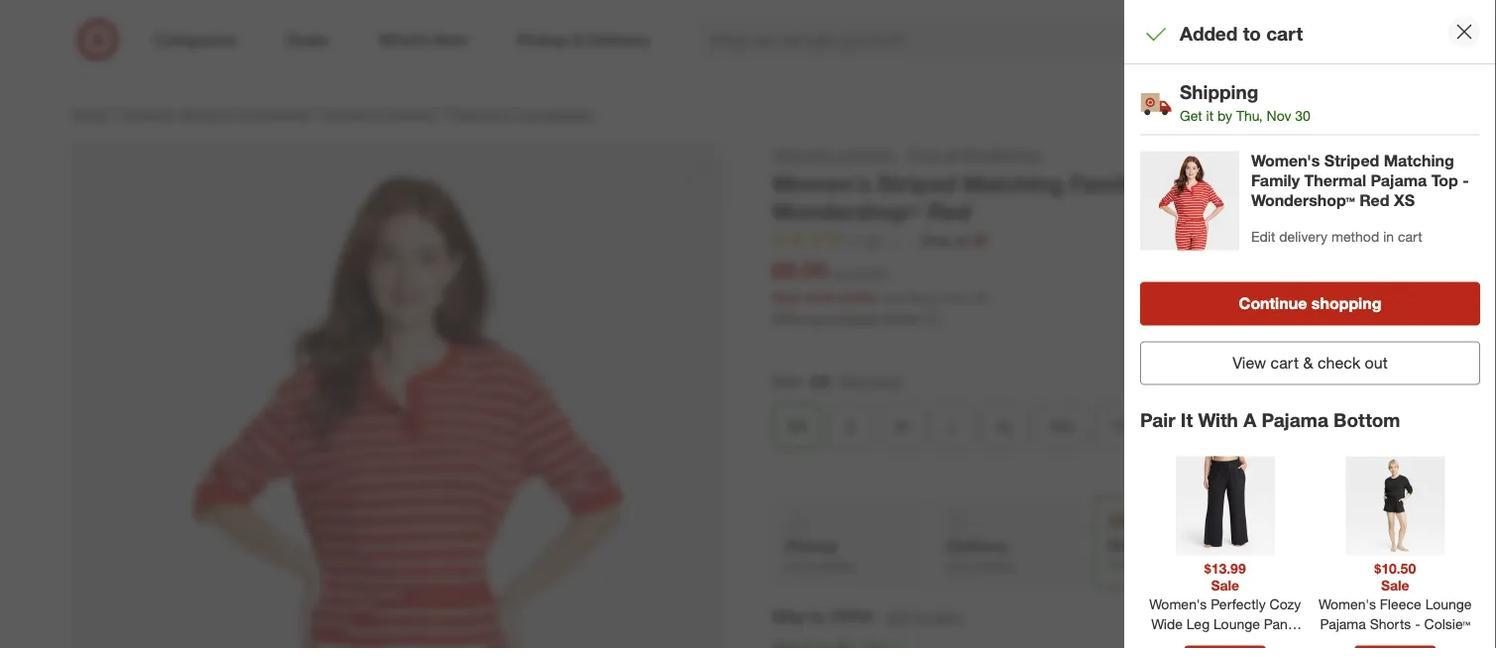 Task type: locate. For each thing, give the bounding box(es) containing it.
to
[[1243, 22, 1261, 45], [810, 607, 825, 626]]

group containing size
[[770, 370, 1426, 456]]

shoes
[[179, 105, 219, 122]]

1 vertical spatial it
[[1130, 558, 1136, 573]]

xs inside women's striped matching family thermal pajama top - wondershop™ red xs
[[1394, 191, 1415, 210]]

1 horizontal spatial available
[[969, 559, 1016, 574]]

sale up when
[[772, 288, 800, 305]]

ends
[[804, 288, 836, 305]]

1 horizontal spatial striped
[[1324, 151, 1379, 171]]

family inside women's striped matching family thermal pajama top - wondershop™ red xs
[[1251, 171, 1300, 190]]

red for women's striped matching family thermal pajama top - wondershop™ red xs
[[1359, 191, 1390, 210]]

red inside women's striped matching family thermal pajama top - wondershop™ red xs
[[1359, 191, 1390, 210]]

pajama left 'shorts'
[[1320, 615, 1366, 632]]

pants
[[1264, 615, 1299, 632]]

shipping inside shipping get it by thu, nov 30
[[1180, 80, 1258, 103]]

/ right clothing
[[439, 105, 443, 122]]

& right pajamas
[[504, 105, 513, 122]]

not for pickup
[[786, 559, 805, 574]]

dialog
[[1124, 0, 1496, 648]]

2 horizontal spatial sale
[[1381, 577, 1409, 594]]

2 vertical spatial cart
[[1271, 354, 1299, 373]]

search
[[1177, 32, 1225, 51]]

women's down "nov"
[[1251, 151, 1320, 171]]

to right added
[[1243, 22, 1261, 45]]

- inside $10.50 sale women's fleece lounge pajama shorts - colsie™
[[1415, 615, 1420, 632]]

edit location
[[886, 608, 964, 625]]

sale for $10.50 sale women's fleece lounge pajama shorts - colsie™
[[1381, 577, 1409, 594]]

0 horizontal spatial shop
[[773, 146, 806, 163]]

shipping inside shipping get it by fri, dec 1
[[1107, 536, 1173, 555]]

0 horizontal spatial matching
[[963, 170, 1064, 197]]

view
[[1233, 354, 1266, 373]]

1 horizontal spatial thermal
[[1304, 171, 1366, 190]]

women's up 'shorts'
[[1319, 595, 1376, 613]]

0 horizontal spatial lounge
[[1214, 615, 1260, 632]]

0 horizontal spatial /
[[112, 105, 116, 122]]

striped down "all"
[[877, 170, 956, 197]]

xl link
[[983, 405, 1027, 448]]

not down pickup
[[786, 559, 805, 574]]

0 horizontal spatial shipping
[[1107, 536, 1173, 555]]

size left "chart"
[[839, 373, 865, 390]]

red up in
[[1359, 191, 1390, 210]]

today
[[840, 288, 877, 305]]

pajamas
[[447, 105, 500, 122]]

purchased
[[812, 310, 878, 327]]

(
[[941, 290, 944, 305]]

it left thu,
[[1206, 107, 1214, 124]]

shipping up fri,
[[1107, 536, 1173, 555]]

- inside women's striped matching family thermal pajama top - wondershop™ red
[[1374, 170, 1383, 197]]

available inside pickup not available
[[808, 559, 854, 574]]

available down pickup
[[808, 559, 854, 574]]

1 vertical spatial shipping
[[1107, 536, 1173, 555]]

matching inside women's striped matching family thermal pajama top - wondershop™ red
[[963, 170, 1064, 197]]

to for ship
[[810, 607, 825, 626]]

$10.50
[[1374, 560, 1416, 577]]

stars
[[1189, 635, 1220, 648]]

0 horizontal spatial top
[[1329, 170, 1368, 197]]

target / clothing, shoes & accessories / women's clothing / pajamas & loungewear
[[70, 105, 593, 122]]

at
[[955, 231, 968, 249]]

matching up in
[[1384, 151, 1454, 171]]

family left women's striped matching family thermal pajama top - wondershop™ red xs image
[[1070, 170, 1140, 197]]

sale inside $10.50 sale women's fleece lounge pajama shorts - colsie™
[[1381, 577, 1409, 594]]

clothing
[[383, 105, 435, 122]]

$15.00
[[851, 267, 887, 282]]

0 vertical spatial get
[[1180, 107, 1202, 124]]

cart right added
[[1266, 22, 1303, 45]]

/
[[112, 105, 116, 122], [315, 105, 319, 122], [439, 105, 443, 122]]

$
[[909, 290, 914, 305]]

1 vertical spatial edit
[[886, 608, 911, 625]]

shipping up thu,
[[1180, 80, 1258, 103]]

0 horizontal spatial edit
[[886, 608, 911, 625]]

1 vertical spatial by
[[1140, 558, 1152, 573]]

sale inside $13.99 sale women's perfectly cozy wide leg lounge pants - stars above™
[[1211, 577, 1239, 594]]

edit location button
[[885, 606, 965, 628]]

0 vertical spatial edit
[[1251, 228, 1275, 245]]

1 horizontal spatial lounge
[[1425, 595, 1472, 613]]

1 horizontal spatial matching
[[1384, 151, 1454, 171]]

1 horizontal spatial not
[[947, 559, 966, 574]]

- inside $13.99 sale women's perfectly cozy wide leg lounge pants - stars above™
[[1179, 635, 1185, 648]]

pajama up the delivery
[[1242, 170, 1323, 197]]

1 shop from the left
[[773, 146, 806, 163]]

pajama inside women's striped matching family thermal pajama top - wondershop™ red
[[1242, 170, 1323, 197]]

size
[[772, 372, 802, 391], [839, 373, 865, 390]]

sale up perfectly
[[1211, 577, 1239, 594]]

target link
[[70, 105, 108, 122]]

2 not from the left
[[947, 559, 966, 574]]

2 horizontal spatial /
[[439, 105, 443, 122]]

78704
[[829, 607, 873, 626]]

0 vertical spatial it
[[1206, 107, 1214, 124]]

edit inside button
[[886, 608, 911, 625]]

get inside shipping get it by thu, nov 30
[[1180, 107, 1202, 124]]

available down delivery
[[969, 559, 1016, 574]]

0 horizontal spatial striped
[[877, 170, 956, 197]]

lounge down perfectly
[[1214, 615, 1260, 632]]

matching for women's striped matching family thermal pajama top - wondershop™ red xs
[[1384, 151, 1454, 171]]

red inside women's striped matching family thermal pajama top - wondershop™ red
[[927, 198, 971, 226]]

2 vertical spatial xs
[[787, 417, 808, 436]]

3 / from the left
[[439, 105, 443, 122]]

by
[[1218, 107, 1232, 124], [1140, 558, 1152, 573]]

shipping
[[1180, 80, 1258, 103], [1107, 536, 1173, 555]]

thermal up "edit delivery method in cart" in the right top of the page
[[1304, 171, 1366, 190]]

1 available from the left
[[808, 559, 854, 574]]

0 horizontal spatial wondershop™
[[772, 198, 921, 226]]

- for women's striped matching family thermal pajama top - wondershop™ red
[[1374, 170, 1383, 197]]

it for shipping get it by fri, dec 1
[[1130, 558, 1136, 573]]

it left fri,
[[1130, 558, 1136, 573]]

0 horizontal spatial family
[[1070, 170, 1140, 197]]

thermal down shipping get it by thu, nov 30 at the top right of the page
[[1146, 170, 1236, 197]]

0 horizontal spatial xs
[[787, 417, 808, 436]]

it inside shipping get it by thu, nov 30
[[1206, 107, 1214, 124]]

women's up wide
[[1149, 595, 1207, 613]]

shop left this
[[773, 146, 806, 163]]

0 horizontal spatial get
[[1107, 558, 1127, 573]]

1 horizontal spatial /
[[315, 105, 319, 122]]

wondershop™ inside women's striped matching family thermal pajama top - wondershop™ red xs
[[1251, 191, 1355, 210]]

get for shipping get it by thu, nov 30
[[1180, 107, 1202, 124]]

shop left "all"
[[908, 146, 941, 163]]

thermal
[[1146, 170, 1236, 197], [1304, 171, 1366, 190]]

1 horizontal spatial to
[[1243, 22, 1261, 45]]

group
[[770, 370, 1426, 456]]

pajama up in
[[1371, 171, 1427, 190]]

red
[[1359, 191, 1390, 210], [927, 198, 971, 226]]

1 horizontal spatial by
[[1218, 107, 1232, 124]]

reg
[[831, 267, 848, 282]]

2 horizontal spatial &
[[1303, 354, 1313, 373]]

get
[[1180, 107, 1202, 124], [1107, 558, 1127, 573]]

striped
[[1324, 151, 1379, 171], [877, 170, 956, 197]]

& left check
[[1303, 354, 1313, 373]]

)
[[986, 290, 989, 305]]

xs up in
[[1394, 191, 1415, 210]]

shop for shop all wondershop
[[908, 146, 941, 163]]

0 vertical spatial shipping
[[1180, 80, 1258, 103]]

top
[[1329, 170, 1368, 197], [1431, 171, 1458, 190]]

women's
[[1251, 151, 1320, 171], [772, 170, 871, 197], [1149, 595, 1207, 613], [1319, 595, 1376, 613]]

family up the delivery
[[1251, 171, 1300, 190]]

size up xs link
[[772, 372, 802, 391]]

2 shop from the left
[[908, 146, 941, 163]]

1 horizontal spatial top
[[1431, 171, 1458, 190]]

not
[[786, 559, 805, 574], [947, 559, 966, 574]]

1 horizontal spatial edit
[[1251, 228, 1275, 245]]

0 horizontal spatial available
[[808, 559, 854, 574]]

wondershop™
[[1251, 191, 1355, 210], [772, 198, 921, 226]]

0 vertical spatial cart
[[1266, 22, 1303, 45]]

pajama inside women's striped matching family thermal pajama top - wondershop™ red xs
[[1371, 171, 1427, 190]]

by inside shipping get it by fri, dec 1
[[1140, 558, 1152, 573]]

& right shoes
[[222, 105, 231, 122]]

0 vertical spatial to
[[1243, 22, 1261, 45]]

lounge inside $13.99 sale women's perfectly cozy wide leg lounge pants - stars above™
[[1214, 615, 1260, 632]]

2x link
[[1149, 405, 1194, 448]]

continue
[[1239, 294, 1307, 313]]

delivery
[[947, 537, 1008, 556]]

s
[[845, 417, 855, 436]]

0 horizontal spatial it
[[1130, 558, 1136, 573]]

shipping for shipping get it by fri, dec 1
[[1107, 536, 1173, 555]]

by left fri,
[[1140, 558, 1152, 573]]

get inside shipping get it by fri, dec 1
[[1107, 558, 1127, 573]]

it inside shipping get it by fri, dec 1
[[1130, 558, 1136, 573]]

edit
[[1251, 228, 1275, 245], [886, 608, 911, 625]]

lounge inside $10.50 sale women's fleece lounge pajama shorts - colsie™
[[1425, 595, 1472, 613]]

top inside women's striped matching family thermal pajama top - wondershop™ red xs
[[1431, 171, 1458, 190]]

striped inside women's striped matching family thermal pajama top - wondershop™ red xs
[[1324, 151, 1379, 171]]

wondershop
[[962, 146, 1042, 163]]

family
[[1070, 170, 1140, 197], [1251, 171, 1300, 190]]

by inside shipping get it by thu, nov 30
[[1218, 107, 1232, 124]]

striped up method
[[1324, 151, 1379, 171]]

1 horizontal spatial size
[[839, 373, 865, 390]]

1 horizontal spatial shipping
[[1180, 80, 1258, 103]]

not down delivery
[[947, 559, 966, 574]]

/ left women's
[[315, 105, 319, 122]]

1 vertical spatial get
[[1107, 558, 1127, 573]]

pajama inside $10.50 sale women's fleece lounge pajama shorts - colsie™
[[1320, 615, 1366, 632]]

l
[[949, 417, 958, 436]]

available for pickup
[[808, 559, 854, 574]]

1 vertical spatial cart
[[1398, 228, 1422, 245]]

lounge
[[1425, 595, 1472, 613], [1214, 615, 1260, 632]]

cart right view
[[1271, 354, 1299, 373]]

get for shipping get it by fri, dec 1
[[1107, 558, 1127, 573]]

wondershop™ up the delivery
[[1251, 191, 1355, 210]]

thermal inside women's striped matching family thermal pajama top - wondershop™ red xs
[[1304, 171, 1366, 190]]

xs
[[1394, 191, 1415, 210], [810, 372, 830, 391], [787, 417, 808, 436]]

0 horizontal spatial size
[[772, 372, 802, 391]]

get left thu,
[[1180, 107, 1202, 124]]

0 vertical spatial xs
[[1394, 191, 1415, 210]]

- inside women's striped matching family thermal pajama top - wondershop™ red xs
[[1463, 171, 1469, 190]]

1 horizontal spatial family
[[1251, 171, 1300, 190]]

it
[[1181, 409, 1193, 432]]

1x
[[1110, 417, 1129, 436]]

1 vertical spatial lounge
[[1214, 615, 1260, 632]]

only
[[921, 231, 951, 249]]

by left thu,
[[1218, 107, 1232, 124]]

family inside women's striped matching family thermal pajama top - wondershop™ red
[[1070, 170, 1140, 197]]

women's down this
[[772, 170, 871, 197]]

pajama for women's striped matching family thermal pajama top - wondershop™ red xs
[[1371, 171, 1427, 190]]

1 horizontal spatial it
[[1206, 107, 1214, 124]]

40
[[944, 290, 957, 305]]

0 horizontal spatial by
[[1140, 558, 1152, 573]]

1 horizontal spatial wondershop™
[[1251, 191, 1355, 210]]

sale for $13.99 sale women's perfectly cozy wide leg lounge pants - stars above™
[[1211, 577, 1239, 594]]

1
[[1200, 558, 1206, 573]]

&
[[222, 105, 231, 122], [504, 105, 513, 122], [1303, 354, 1313, 373]]

edit left location
[[886, 608, 911, 625]]

women's perfectly cozy wide leg lounge pants - stars above™ image
[[1176, 456, 1275, 556]]

1 horizontal spatial get
[[1180, 107, 1202, 124]]

striped for women's striped matching family thermal pajama top - wondershop™ red
[[877, 170, 956, 197]]

0 horizontal spatial not
[[786, 559, 805, 574]]

lounge up colsie™
[[1425, 595, 1472, 613]]

shop
[[773, 146, 806, 163], [908, 146, 941, 163]]

30
[[1295, 107, 1311, 124]]

xs left the s
[[787, 417, 808, 436]]

1 vertical spatial to
[[810, 607, 825, 626]]

shopping
[[1312, 294, 1382, 313]]

striped inside women's striped matching family thermal pajama top - wondershop™ red
[[877, 170, 956, 197]]

women's inside $10.50 sale women's fleece lounge pajama shorts - colsie™
[[1319, 595, 1376, 613]]

0 vertical spatial by
[[1218, 107, 1232, 124]]

available inside delivery not available
[[969, 559, 1016, 574]]

not inside delivery not available
[[947, 559, 966, 574]]

0 horizontal spatial sale
[[772, 288, 800, 305]]

2 available from the left
[[969, 559, 1016, 574]]

women's striped matching family thermal pajama top - wondershop™ red xs
[[1251, 151, 1469, 210]]

pajama
[[1242, 170, 1323, 197], [1371, 171, 1427, 190], [1262, 409, 1328, 432], [1320, 615, 1366, 632]]

0 vertical spatial lounge
[[1425, 595, 1472, 613]]

continue shopping button
[[1140, 282, 1480, 326]]

l link
[[932, 405, 975, 448]]

shop for shop this collection
[[773, 146, 806, 163]]

1 not from the left
[[786, 559, 805, 574]]

matching down 'wondershop'
[[963, 170, 1064, 197]]

red up only at
[[927, 198, 971, 226]]

edit for edit location
[[886, 608, 911, 625]]

top inside women's striped matching family thermal pajama top - wondershop™ red
[[1329, 170, 1368, 197]]

0 horizontal spatial to
[[810, 607, 825, 626]]

not inside pickup not available
[[786, 559, 805, 574]]

wondershop™ for women's striped matching family thermal pajama top - wondershop™ red xs
[[1251, 191, 1355, 210]]

0 horizontal spatial thermal
[[1146, 170, 1236, 197]]

women's striped matching family thermal pajama top - wondershop™ red xs image
[[1140, 151, 1239, 250]]

0 horizontal spatial red
[[927, 198, 971, 226]]

1 horizontal spatial xs
[[810, 372, 830, 391]]

search button
[[1177, 18, 1225, 65]]

wondershop™ up the 52 link
[[772, 198, 921, 226]]

accessories
[[235, 105, 311, 122]]

collection
[[836, 146, 895, 163]]

to right 'ship' in the right bottom of the page
[[810, 607, 825, 626]]

/ right target
[[112, 105, 116, 122]]

cart right in
[[1398, 228, 1422, 245]]

sale up fleece
[[1381, 577, 1409, 594]]

1 horizontal spatial sale
[[1211, 577, 1239, 594]]

size xs size chart
[[772, 372, 902, 391]]

matching inside women's striped matching family thermal pajama top - wondershop™ red xs
[[1384, 151, 1454, 171]]

xs link
[[774, 405, 820, 448]]

get left fri,
[[1107, 558, 1127, 573]]

added
[[1180, 22, 1238, 45]]

xs left 'size chart' button
[[810, 372, 830, 391]]

2 horizontal spatial xs
[[1394, 191, 1415, 210]]

pajama for $10.50 sale women's fleece lounge pajama shorts - colsie™
[[1320, 615, 1366, 632]]

1 horizontal spatial red
[[1359, 191, 1390, 210]]

edit left the delivery
[[1251, 228, 1275, 245]]

delivery not available
[[947, 537, 1016, 574]]

thermal inside women's striped matching family thermal pajama top - wondershop™ red
[[1146, 170, 1236, 197]]

wondershop™ inside women's striped matching family thermal pajama top - wondershop™ red
[[772, 198, 921, 226]]

m link
[[880, 405, 924, 448]]

1 horizontal spatial shop
[[908, 146, 941, 163]]



Task type: describe. For each thing, give the bounding box(es) containing it.
available for delivery
[[969, 559, 1016, 574]]

1 vertical spatial xs
[[810, 372, 830, 391]]

%
[[957, 290, 969, 305]]

a
[[1243, 409, 1256, 432]]

pickup
[[786, 537, 837, 556]]

all
[[945, 146, 959, 163]]

this
[[810, 146, 832, 163]]

xxl
[[1048, 417, 1076, 436]]

$13.99 sale women's perfectly cozy wide leg lounge pants - stars above™
[[1149, 560, 1301, 648]]

pajama for women's striped matching family thermal pajama top - wondershop™ red
[[1242, 170, 1323, 197]]

$9.00
[[772, 256, 827, 284]]

$10.50 sale women's fleece lounge pajama shorts - colsie™
[[1319, 560, 1472, 632]]

fleece
[[1380, 595, 1422, 613]]

pajamas & loungewear link
[[447, 105, 593, 122]]

women's striped matching family thermal pajama top - wondershop™ red, 1 of 10 image
[[70, 144, 724, 648]]

bottom
[[1334, 409, 1400, 432]]

1x link
[[1097, 405, 1142, 448]]

family for women's striped matching family thermal pajama top - wondershop™ red
[[1070, 170, 1140, 197]]

pair
[[1140, 409, 1175, 432]]

women's fleece lounge pajama shorts - colsie™ image
[[1346, 456, 1445, 556]]

off
[[972, 290, 986, 305]]

- for $10.50 sale women's fleece lounge pajama shorts - colsie™
[[1415, 615, 1420, 632]]

ship
[[772, 607, 805, 626]]

shop this collection
[[773, 146, 895, 163]]

when
[[772, 310, 808, 327]]

shipping get it by fri, dec 1
[[1107, 536, 1206, 573]]

matching for women's striped matching family thermal pajama top - wondershop™ red
[[963, 170, 1064, 197]]

edit delivery method in cart
[[1251, 228, 1422, 245]]

1 horizontal spatial &
[[504, 105, 513, 122]]

women's inside $13.99 sale women's perfectly cozy wide leg lounge pants - stars above™
[[1149, 595, 1207, 613]]

size inside size xs size chart
[[839, 373, 865, 390]]

advertisement region
[[54, 37, 1442, 84]]

- for women's striped matching family thermal pajama top - wondershop™ red xs
[[1463, 171, 1469, 190]]

1 / from the left
[[112, 105, 116, 122]]

size chart button
[[838, 371, 903, 393]]

location
[[914, 608, 964, 625]]

thermal for women's striped matching family thermal pajama top - wondershop™ red
[[1146, 170, 1236, 197]]

delivery
[[1279, 228, 1328, 245]]

by for shipping get it by thu, nov 30
[[1218, 107, 1232, 124]]

thermal for women's striped matching family thermal pajama top - wondershop™ red xs
[[1304, 171, 1366, 190]]

pickup not available
[[786, 537, 854, 574]]

women's
[[323, 105, 379, 122]]

wide
[[1151, 615, 1183, 632]]

3x
[[1215, 417, 1233, 436]]

thu,
[[1236, 107, 1263, 124]]

only at
[[921, 231, 968, 249]]

with
[[1198, 409, 1238, 432]]

target
[[70, 105, 108, 122]]

cozy
[[1270, 595, 1301, 613]]

52
[[865, 231, 880, 249]]

shipping get it by thu, nov 30
[[1180, 80, 1311, 124]]

family for women's striped matching family thermal pajama top - wondershop™ red xs
[[1251, 171, 1300, 190]]

top for women's striped matching family thermal pajama top - wondershop™ red
[[1329, 170, 1368, 197]]

save
[[881, 290, 905, 305]]

dialog containing added to cart
[[1124, 0, 1496, 648]]

clothing, shoes & accessories link
[[120, 105, 311, 122]]

continue shopping
[[1239, 294, 1382, 313]]

check
[[1318, 354, 1360, 373]]

What can we help you find? suggestions appear below search field
[[698, 18, 1191, 61]]

dec
[[1175, 558, 1196, 573]]

0 horizontal spatial &
[[222, 105, 231, 122]]

xxl link
[[1035, 405, 1089, 448]]

women's inside women's striped matching family thermal pajama top - wondershop™ red xs
[[1251, 151, 1320, 171]]

not for delivery
[[947, 559, 966, 574]]

when purchased online
[[772, 310, 919, 327]]

ship to 78704
[[772, 607, 873, 626]]

striped for women's striped matching family thermal pajama top - wondershop™ red xs
[[1324, 151, 1379, 171]]

2 / from the left
[[315, 105, 319, 122]]

chart
[[869, 373, 902, 390]]

women's striped matching family thermal pajama top - wondershop™ red
[[772, 170, 1383, 226]]

red for women's striped matching family thermal pajama top - wondershop™ red
[[927, 198, 971, 226]]

to for added
[[1243, 22, 1261, 45]]

shorts
[[1370, 615, 1411, 632]]

pajama right a
[[1262, 409, 1328, 432]]

edit for edit delivery method in cart
[[1251, 228, 1275, 245]]

fri,
[[1156, 558, 1172, 573]]

women's clothing link
[[323, 105, 435, 122]]

loungewear
[[517, 105, 593, 122]]

above™
[[1224, 635, 1271, 648]]

it for shipping get it by thu, nov 30
[[1206, 107, 1214, 124]]

4x link
[[1254, 405, 1298, 448]]

nov
[[1267, 107, 1291, 124]]

shipping for shipping get it by thu, nov 30
[[1180, 80, 1258, 103]]

view cart & check out
[[1233, 354, 1388, 373]]

by for shipping get it by fri, dec 1
[[1140, 558, 1152, 573]]

colsie™
[[1424, 615, 1470, 632]]

2x
[[1162, 417, 1181, 436]]

added to cart
[[1180, 22, 1303, 45]]

m
[[895, 417, 909, 436]]

pair it with a pajama bottom
[[1140, 409, 1400, 432]]

sale inside $9.00 reg $15.00 sale ends today save $ 6.00 ( 40 % off )
[[772, 288, 800, 305]]

shop all wondershop
[[908, 146, 1042, 163]]

52 link
[[772, 230, 900, 253]]

perfectly
[[1211, 595, 1266, 613]]

view cart & check out link
[[1140, 342, 1480, 385]]

& inside view cart & check out link
[[1303, 354, 1313, 373]]

$13.99
[[1204, 560, 1246, 577]]

online
[[882, 310, 919, 327]]

women's inside women's striped matching family thermal pajama top - wondershop™ red
[[772, 170, 871, 197]]

s link
[[828, 405, 872, 448]]

top for women's striped matching family thermal pajama top - wondershop™ red xs
[[1431, 171, 1458, 190]]

method
[[1331, 228, 1379, 245]]

wondershop™ for women's striped matching family thermal pajama top - wondershop™ red
[[772, 198, 921, 226]]



Task type: vqa. For each thing, say whether or not it's contained in the screenshot.
the bottommost Registry
no



